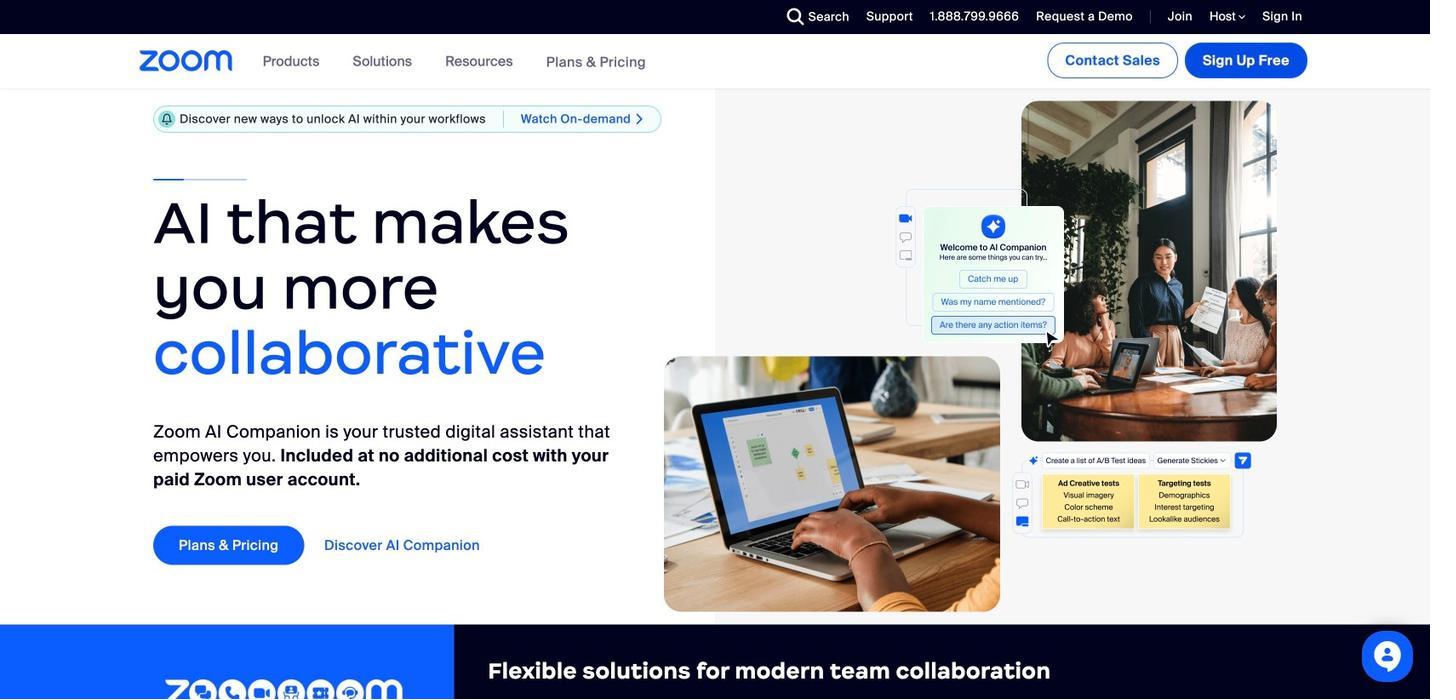 Task type: locate. For each thing, give the bounding box(es) containing it.
banner
[[119, 34, 1312, 90]]

zoom interface icon image
[[728, 189, 1065, 348], [1013, 453, 1252, 538]]

meetings navigation
[[1045, 34, 1312, 82]]

0 vertical spatial zoom interface icon image
[[728, 189, 1065, 348]]

1 vertical spatial zoom interface icon image
[[1013, 453, 1252, 538]]

product information navigation
[[250, 34, 659, 90]]

main content
[[0, 34, 1431, 699]]



Task type: vqa. For each thing, say whether or not it's contained in the screenshot.
Grid mode, not selected IMAGE
no



Task type: describe. For each thing, give the bounding box(es) containing it.
right image
[[631, 112, 649, 126]]

zoom logo image
[[140, 50, 233, 72]]

zoom unified communication platform image
[[165, 680, 403, 699]]



